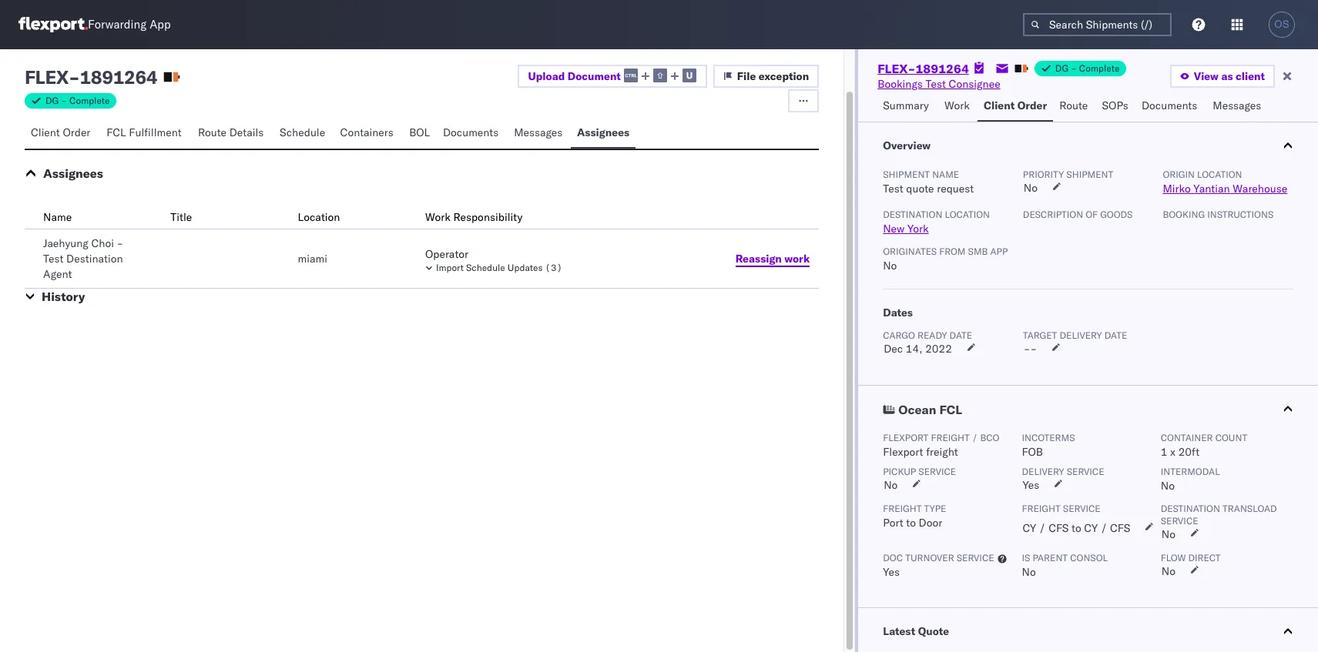 Task type: vqa. For each thing, say whether or not it's contained in the screenshot.
Assignee
no



Task type: describe. For each thing, give the bounding box(es) containing it.
no down flow on the right bottom of the page
[[1162, 565, 1176, 579]]

shipment name test quote request
[[884, 169, 975, 196]]

request
[[938, 182, 975, 196]]

0 horizontal spatial yes
[[884, 566, 900, 580]]

pickup
[[884, 466, 917, 478]]

jaehyung choi - test destination agent
[[43, 237, 123, 281]]

0 horizontal spatial documents button
[[437, 119, 508, 149]]

0 vertical spatial freight
[[932, 432, 970, 444]]

ready
[[918, 330, 948, 342]]

incoterms
[[1023, 432, 1076, 444]]

quote
[[907, 182, 935, 196]]

latest quote
[[884, 625, 950, 639]]

file exception
[[738, 69, 810, 83]]

door
[[919, 516, 943, 530]]

20ft
[[1179, 446, 1200, 459]]

from
[[940, 246, 966, 257]]

bookings
[[878, 77, 923, 91]]

1 vertical spatial complete
[[69, 95, 110, 106]]

1 horizontal spatial dg - complete
[[1056, 62, 1120, 74]]

import schedule updates                (3)
[[436, 262, 563, 274]]

upload document
[[528, 69, 621, 83]]

0 horizontal spatial client
[[31, 126, 60, 140]]

parent
[[1033, 553, 1068, 564]]

1 cy from the left
[[1023, 522, 1037, 536]]

0 vertical spatial yes
[[1023, 479, 1040, 493]]

2 horizontal spatial /
[[1101, 522, 1108, 536]]

no down the priority
[[1024, 181, 1038, 195]]

x
[[1171, 446, 1176, 459]]

overview button
[[859, 123, 1319, 169]]

consignee
[[949, 77, 1001, 91]]

flexport freight / bco flexport freight
[[884, 432, 1000, 459]]

0 vertical spatial order
[[1018, 99, 1048, 113]]

1 horizontal spatial messages button
[[1207, 92, 1270, 122]]

freight type port to door
[[884, 503, 947, 530]]

route details
[[198, 126, 264, 140]]

test inside shipment name test quote request
[[884, 182, 904, 196]]

no inside intermodal no
[[1162, 479, 1176, 493]]

intermodal no
[[1162, 466, 1221, 493]]

destination for new
[[884, 209, 943, 220]]

flex - 1891264
[[25, 66, 157, 89]]

of
[[1086, 209, 1099, 220]]

warehouse
[[1234, 182, 1288, 196]]

history button
[[42, 289, 85, 305]]

agent
[[43, 267, 72, 281]]

history
[[42, 289, 85, 305]]

no inside is parent consol no
[[1023, 566, 1037, 580]]

miami
[[298, 252, 328, 266]]

delivery
[[1023, 466, 1065, 478]]

date for dec 14, 2022
[[950, 330, 973, 342]]

dec
[[884, 342, 904, 356]]

1 vertical spatial freight
[[927, 446, 959, 459]]

shipment
[[1067, 169, 1114, 180]]

test inside jaehyung choi - test destination agent
[[43, 252, 64, 266]]

flex-
[[878, 61, 916, 76]]

service inside destination transload service
[[1162, 516, 1199, 527]]

port
[[884, 516, 904, 530]]

upload document button
[[518, 65, 708, 88]]

target
[[1024, 330, 1058, 342]]

quote
[[919, 625, 950, 639]]

summary
[[884, 99, 930, 113]]

container
[[1162, 432, 1214, 444]]

delivery
[[1060, 330, 1103, 342]]

2022
[[926, 342, 953, 356]]

sops
[[1103, 99, 1129, 113]]

1 horizontal spatial messages
[[1214, 99, 1262, 113]]

dates
[[884, 306, 913, 320]]

no up flow on the right bottom of the page
[[1162, 528, 1176, 542]]

date for --
[[1105, 330, 1128, 342]]

1 horizontal spatial /
[[1040, 522, 1047, 536]]

1 vertical spatial client order
[[31, 126, 91, 140]]

turnover
[[906, 553, 955, 564]]

import
[[436, 262, 464, 274]]

work for work
[[945, 99, 970, 113]]

destination inside jaehyung choi - test destination agent
[[66, 252, 123, 266]]

1 vertical spatial dg
[[45, 95, 59, 106]]

fcl fulfillment button
[[100, 119, 192, 149]]

booking
[[1164, 209, 1206, 220]]

2 cy from the left
[[1085, 522, 1099, 536]]

destination for service
[[1162, 503, 1221, 515]]

exception
[[759, 69, 810, 83]]

0 horizontal spatial messages button
[[508, 119, 571, 149]]

flow
[[1162, 553, 1187, 564]]

bol
[[409, 126, 430, 140]]

flex
[[25, 66, 69, 89]]

1 vertical spatial messages
[[514, 126, 563, 140]]

incoterms fob
[[1023, 432, 1076, 459]]

0 horizontal spatial dg - complete
[[45, 95, 110, 106]]

1 cfs from the left
[[1049, 522, 1070, 536]]

location for yantian
[[1198, 169, 1243, 180]]

updates
[[508, 262, 543, 274]]

target delivery date
[[1024, 330, 1128, 342]]

0 horizontal spatial client order button
[[25, 119, 100, 149]]

priority shipment
[[1024, 169, 1114, 180]]

0 vertical spatial complete
[[1080, 62, 1120, 74]]

to for cy
[[1072, 522, 1082, 536]]

bookings test consignee link
[[878, 76, 1001, 92]]

responsibility
[[454, 210, 523, 224]]

destination location new york
[[884, 209, 991, 236]]

description
[[1024, 209, 1084, 220]]

forwarding app
[[88, 17, 171, 32]]

14,
[[906, 342, 923, 356]]

pickup service
[[884, 466, 957, 478]]

1 horizontal spatial documents button
[[1136, 92, 1207, 122]]

freight for freight type port to door
[[884, 503, 922, 515]]

1 vertical spatial name
[[43, 210, 72, 224]]

intermodal
[[1162, 466, 1221, 478]]

forwarding app link
[[19, 17, 171, 32]]

(3)
[[545, 262, 563, 274]]

mirko
[[1164, 182, 1192, 196]]

route for route details
[[198, 126, 227, 140]]

Search Shipments (/) text field
[[1024, 13, 1173, 36]]

dec 14, 2022
[[884, 342, 953, 356]]

work for work responsibility
[[425, 210, 451, 224]]

is parent consol no
[[1023, 553, 1109, 580]]

1 horizontal spatial dg
[[1056, 62, 1069, 74]]

work responsibility
[[425, 210, 523, 224]]

2 cfs from the left
[[1111, 522, 1131, 536]]

yantian
[[1194, 182, 1231, 196]]

priority
[[1024, 169, 1065, 180]]

location
[[298, 210, 340, 224]]

view
[[1195, 69, 1219, 83]]

1
[[1162, 446, 1168, 459]]

freight service
[[1023, 503, 1101, 515]]

service down flexport freight / bco flexport freight
[[919, 466, 957, 478]]



Task type: locate. For each thing, give the bounding box(es) containing it.
1 date from the left
[[950, 330, 973, 342]]

--
[[1024, 342, 1038, 356]]

- inside jaehyung choi - test destination agent
[[117, 237, 123, 251]]

flexport. image
[[19, 17, 88, 32]]

summary button
[[877, 92, 939, 122]]

test
[[926, 77, 947, 91], [884, 182, 904, 196], [43, 252, 64, 266]]

2 horizontal spatial destination
[[1162, 503, 1221, 515]]

1 vertical spatial destination
[[66, 252, 123, 266]]

no down pickup
[[884, 479, 898, 493]]

assignees button down upload document button
[[571, 119, 636, 149]]

direct
[[1189, 553, 1222, 564]]

1 vertical spatial documents
[[443, 126, 499, 140]]

0 horizontal spatial assignees button
[[43, 166, 103, 181]]

client
[[984, 99, 1015, 113], [31, 126, 60, 140]]

0 horizontal spatial test
[[43, 252, 64, 266]]

2 freight from the left
[[1023, 503, 1061, 515]]

1 horizontal spatial client order button
[[978, 92, 1054, 122]]

documents button down view
[[1136, 92, 1207, 122]]

client order button
[[978, 92, 1054, 122], [25, 119, 100, 149]]

york
[[908, 222, 929, 236]]

no down "intermodal"
[[1162, 479, 1176, 493]]

0 horizontal spatial freight
[[884, 503, 922, 515]]

delivery service
[[1023, 466, 1105, 478]]

client down the consignee
[[984, 99, 1015, 113]]

0 vertical spatial app
[[150, 17, 171, 32]]

route for route
[[1060, 99, 1089, 113]]

test up agent at top left
[[43, 252, 64, 266]]

1 flexport from the top
[[884, 432, 929, 444]]

yes down the doc
[[884, 566, 900, 580]]

/ down service
[[1101, 522, 1108, 536]]

app right smb
[[991, 246, 1009, 257]]

work inside button
[[945, 99, 970, 113]]

dg down flex
[[45, 95, 59, 106]]

destination
[[884, 209, 943, 220], [66, 252, 123, 266], [1162, 503, 1221, 515]]

flow direct
[[1162, 553, 1222, 564]]

yes down 'delivery'
[[1023, 479, 1040, 493]]

1 horizontal spatial location
[[1198, 169, 1243, 180]]

reassign
[[736, 252, 782, 266]]

0 vertical spatial client
[[984, 99, 1015, 113]]

freight
[[884, 503, 922, 515], [1023, 503, 1061, 515]]

1 vertical spatial assignees
[[43, 166, 103, 181]]

0 horizontal spatial client order
[[31, 126, 91, 140]]

/ down the freight service
[[1040, 522, 1047, 536]]

/ inside flexport freight / bco flexport freight
[[973, 432, 978, 444]]

client down flex
[[31, 126, 60, 140]]

cargo
[[884, 330, 916, 342]]

0 vertical spatial destination
[[884, 209, 943, 220]]

service
[[919, 466, 957, 478], [1067, 466, 1105, 478], [1162, 516, 1199, 527], [957, 553, 995, 564]]

test down shipment
[[884, 182, 904, 196]]

bol button
[[403, 119, 437, 149]]

doc turnover service
[[884, 553, 995, 564]]

route left details
[[198, 126, 227, 140]]

documents down view
[[1142, 99, 1198, 113]]

ocean fcl button
[[859, 386, 1319, 432]]

schedule right details
[[280, 126, 325, 140]]

to
[[907, 516, 917, 530], [1072, 522, 1082, 536]]

0 vertical spatial fcl
[[107, 126, 126, 140]]

1891264 up bookings test consignee
[[916, 61, 970, 76]]

0 horizontal spatial 1891264
[[80, 66, 157, 89]]

flexport
[[884, 432, 929, 444], [884, 446, 924, 459]]

location up mirko yantian warehouse link
[[1198, 169, 1243, 180]]

1 horizontal spatial client order
[[984, 99, 1048, 113]]

ocean fcl
[[899, 402, 963, 418]]

date right delivery
[[1105, 330, 1128, 342]]

work button
[[939, 92, 978, 122]]

1 horizontal spatial cfs
[[1111, 522, 1131, 536]]

client order button down flex
[[25, 119, 100, 149]]

1 horizontal spatial fcl
[[940, 402, 963, 418]]

1891264 down forwarding
[[80, 66, 157, 89]]

fulfillment
[[129, 126, 182, 140]]

destination down intermodal no
[[1162, 503, 1221, 515]]

document
[[568, 69, 621, 83]]

freight up pickup service
[[927, 446, 959, 459]]

schedule inside button
[[280, 126, 325, 140]]

1 horizontal spatial test
[[884, 182, 904, 196]]

1 vertical spatial flexport
[[884, 446, 924, 459]]

0 horizontal spatial documents
[[443, 126, 499, 140]]

2 vertical spatial test
[[43, 252, 64, 266]]

1891264
[[916, 61, 970, 76], [80, 66, 157, 89]]

1 horizontal spatial yes
[[1023, 479, 1040, 493]]

0 vertical spatial schedule
[[280, 126, 325, 140]]

operator
[[425, 247, 469, 261]]

0 horizontal spatial app
[[150, 17, 171, 32]]

fcl fulfillment
[[107, 126, 182, 140]]

freight inside freight type port to door
[[884, 503, 922, 515]]

originates
[[884, 246, 938, 257]]

freight for freight service
[[1023, 503, 1061, 515]]

1 vertical spatial yes
[[884, 566, 900, 580]]

to for door
[[907, 516, 917, 530]]

1 horizontal spatial documents
[[1142, 99, 1198, 113]]

1 horizontal spatial destination
[[884, 209, 943, 220]]

location for york
[[945, 209, 991, 220]]

dg - complete down flex - 1891264
[[45, 95, 110, 106]]

1 vertical spatial location
[[945, 209, 991, 220]]

0 vertical spatial dg - complete
[[1056, 62, 1120, 74]]

1 vertical spatial schedule
[[466, 262, 505, 274]]

1 horizontal spatial name
[[933, 169, 960, 180]]

documents right the bol button
[[443, 126, 499, 140]]

dg
[[1056, 62, 1069, 74], [45, 95, 59, 106]]

date up 2022
[[950, 330, 973, 342]]

fcl right ocean
[[940, 402, 963, 418]]

assignees down upload document button
[[577, 126, 630, 140]]

0 horizontal spatial work
[[425, 210, 451, 224]]

cy / cfs to cy / cfs
[[1023, 522, 1131, 536]]

/
[[973, 432, 978, 444], [1040, 522, 1047, 536], [1101, 522, 1108, 536]]

import schedule updates                (3) button
[[425, 262, 707, 274]]

0 horizontal spatial /
[[973, 432, 978, 444]]

route
[[1060, 99, 1089, 113], [198, 126, 227, 140]]

new
[[884, 222, 905, 236]]

view as client
[[1195, 69, 1266, 83]]

destination inside destination location new york
[[884, 209, 943, 220]]

messages button down 'view as client'
[[1207, 92, 1270, 122]]

test inside the bookings test consignee link
[[926, 77, 947, 91]]

app right forwarding
[[150, 17, 171, 32]]

details
[[229, 126, 264, 140]]

1 horizontal spatial assignees button
[[571, 119, 636, 149]]

schedule right 'import'
[[466, 262, 505, 274]]

cfs
[[1049, 522, 1070, 536], [1111, 522, 1131, 536]]

0 horizontal spatial complete
[[69, 95, 110, 106]]

mirko yantian warehouse link
[[1164, 182, 1288, 196]]

0 vertical spatial location
[[1198, 169, 1243, 180]]

1 horizontal spatial schedule
[[466, 262, 505, 274]]

route button
[[1054, 92, 1097, 122]]

forwarding
[[88, 17, 147, 32]]

schedule inside 'button'
[[466, 262, 505, 274]]

name up jaehyung
[[43, 210, 72, 224]]

0 horizontal spatial messages
[[514, 126, 563, 140]]

0 horizontal spatial cfs
[[1049, 522, 1070, 536]]

no down "originates"
[[884, 259, 898, 273]]

0 vertical spatial client order
[[984, 99, 1048, 113]]

no down the is
[[1023, 566, 1037, 580]]

work
[[785, 252, 810, 266]]

0 vertical spatial route
[[1060, 99, 1089, 113]]

1 horizontal spatial freight
[[1023, 503, 1061, 515]]

0 horizontal spatial fcl
[[107, 126, 126, 140]]

1 horizontal spatial date
[[1105, 330, 1128, 342]]

title
[[171, 210, 192, 224]]

flexport up pickup
[[884, 446, 924, 459]]

0 vertical spatial assignees button
[[571, 119, 636, 149]]

messages
[[1214, 99, 1262, 113], [514, 126, 563, 140]]

instructions
[[1208, 209, 1275, 220]]

flexport down ocean
[[884, 432, 929, 444]]

new york link
[[884, 222, 929, 236]]

complete down flex - 1891264
[[69, 95, 110, 106]]

1 horizontal spatial app
[[991, 246, 1009, 257]]

destination up york
[[884, 209, 943, 220]]

destination down choi
[[66, 252, 123, 266]]

originates from smb app no
[[884, 246, 1009, 273]]

work down the consignee
[[945, 99, 970, 113]]

cy down service
[[1085, 522, 1099, 536]]

0 vertical spatial flexport
[[884, 432, 929, 444]]

complete up sops
[[1080, 62, 1120, 74]]

0 horizontal spatial destination
[[66, 252, 123, 266]]

1 horizontal spatial work
[[945, 99, 970, 113]]

consol
[[1071, 553, 1109, 564]]

test down the flex-1891264
[[926, 77, 947, 91]]

1 horizontal spatial to
[[1072, 522, 1082, 536]]

containers button
[[334, 119, 403, 149]]

work up operator
[[425, 210, 451, 224]]

client order down the consignee
[[984, 99, 1048, 113]]

dg - complete up route button
[[1056, 62, 1120, 74]]

ocean
[[899, 402, 937, 418]]

route left sops
[[1060, 99, 1089, 113]]

latest quote button
[[859, 609, 1319, 653]]

documents button right bol
[[437, 119, 508, 149]]

1 freight from the left
[[884, 503, 922, 515]]

0 vertical spatial name
[[933, 169, 960, 180]]

/ left bco
[[973, 432, 978, 444]]

location down request
[[945, 209, 991, 220]]

name inside shipment name test quote request
[[933, 169, 960, 180]]

to inside freight type port to door
[[907, 516, 917, 530]]

1 horizontal spatial 1891264
[[916, 61, 970, 76]]

order down flex - 1891264
[[63, 126, 91, 140]]

file
[[738, 69, 756, 83]]

1 vertical spatial dg - complete
[[45, 95, 110, 106]]

1 horizontal spatial assignees
[[577, 126, 630, 140]]

-
[[1072, 62, 1077, 74], [69, 66, 80, 89], [61, 95, 67, 106], [117, 237, 123, 251], [1024, 342, 1031, 356], [1031, 342, 1038, 356]]

0 horizontal spatial schedule
[[280, 126, 325, 140]]

freight down ocean fcl
[[932, 432, 970, 444]]

service up flow on the right bottom of the page
[[1162, 516, 1199, 527]]

description of goods
[[1024, 209, 1134, 220]]

0 vertical spatial assignees
[[577, 126, 630, 140]]

destination inside destination transload service
[[1162, 503, 1221, 515]]

0 horizontal spatial order
[[63, 126, 91, 140]]

reassign work button
[[727, 247, 820, 271]]

assignees up jaehyung
[[43, 166, 103, 181]]

0 vertical spatial dg
[[1056, 62, 1069, 74]]

service up service
[[1067, 466, 1105, 478]]

0 vertical spatial documents
[[1142, 99, 1198, 113]]

location inside destination location new york
[[945, 209, 991, 220]]

1 vertical spatial route
[[198, 126, 227, 140]]

goods
[[1101, 209, 1134, 220]]

app inside originates from smb app no
[[991, 246, 1009, 257]]

0 horizontal spatial dg
[[45, 95, 59, 106]]

2 date from the left
[[1105, 330, 1128, 342]]

1 vertical spatial order
[[63, 126, 91, 140]]

order left route button
[[1018, 99, 1048, 113]]

freight up "port"
[[884, 503, 922, 515]]

0 horizontal spatial cy
[[1023, 522, 1037, 536]]

work
[[945, 99, 970, 113], [425, 210, 451, 224]]

service
[[1064, 503, 1101, 515]]

jaehyung
[[43, 237, 88, 251]]

bco
[[981, 432, 1000, 444]]

client
[[1237, 69, 1266, 83]]

smb
[[969, 246, 989, 257]]

0 horizontal spatial date
[[950, 330, 973, 342]]

schedule button
[[274, 119, 334, 149]]

app inside "forwarding app" link
[[150, 17, 171, 32]]

dg up route button
[[1056, 62, 1069, 74]]

0 vertical spatial work
[[945, 99, 970, 113]]

transload
[[1223, 503, 1278, 515]]

to right "port"
[[907, 516, 917, 530]]

freight down 'delivery'
[[1023, 503, 1061, 515]]

1 horizontal spatial cy
[[1085, 522, 1099, 536]]

location inside origin location mirko yantian warehouse
[[1198, 169, 1243, 180]]

type
[[925, 503, 947, 515]]

2 horizontal spatial test
[[926, 77, 947, 91]]

count
[[1216, 432, 1248, 444]]

1 horizontal spatial complete
[[1080, 62, 1120, 74]]

documents button
[[1136, 92, 1207, 122], [437, 119, 508, 149]]

1 vertical spatial fcl
[[940, 402, 963, 418]]

name up request
[[933, 169, 960, 180]]

1 vertical spatial assignees button
[[43, 166, 103, 181]]

messages button down upload
[[508, 119, 571, 149]]

to down service
[[1072, 522, 1082, 536]]

cy up the is
[[1023, 522, 1037, 536]]

bookings test consignee
[[878, 77, 1001, 91]]

cargo ready date
[[884, 330, 973, 342]]

fcl left fulfillment
[[107, 126, 126, 140]]

1 vertical spatial app
[[991, 246, 1009, 257]]

messages down 'view as client'
[[1214, 99, 1262, 113]]

reassign work
[[736, 252, 810, 266]]

no inside originates from smb app no
[[884, 259, 898, 273]]

service right turnover
[[957, 553, 995, 564]]

doc
[[884, 553, 904, 564]]

origin location mirko yantian warehouse
[[1164, 169, 1288, 196]]

assignees inside button
[[577, 126, 630, 140]]

2 flexport from the top
[[884, 446, 924, 459]]

client order down flex
[[31, 126, 91, 140]]

messages down upload
[[514, 126, 563, 140]]

schedule
[[280, 126, 325, 140], [466, 262, 505, 274]]

0 vertical spatial messages
[[1214, 99, 1262, 113]]

1 vertical spatial client
[[31, 126, 60, 140]]

0 horizontal spatial to
[[907, 516, 917, 530]]

1 horizontal spatial order
[[1018, 99, 1048, 113]]

assignees button up jaehyung
[[43, 166, 103, 181]]

client order button down the consignee
[[978, 92, 1054, 122]]

as
[[1222, 69, 1234, 83]]

0 horizontal spatial assignees
[[43, 166, 103, 181]]

1 vertical spatial test
[[884, 182, 904, 196]]

fob
[[1023, 446, 1044, 459]]

container count 1 x 20ft
[[1162, 432, 1248, 459]]

file exception button
[[714, 65, 820, 88], [714, 65, 820, 88]]

assignees button
[[571, 119, 636, 149], [43, 166, 103, 181]]



